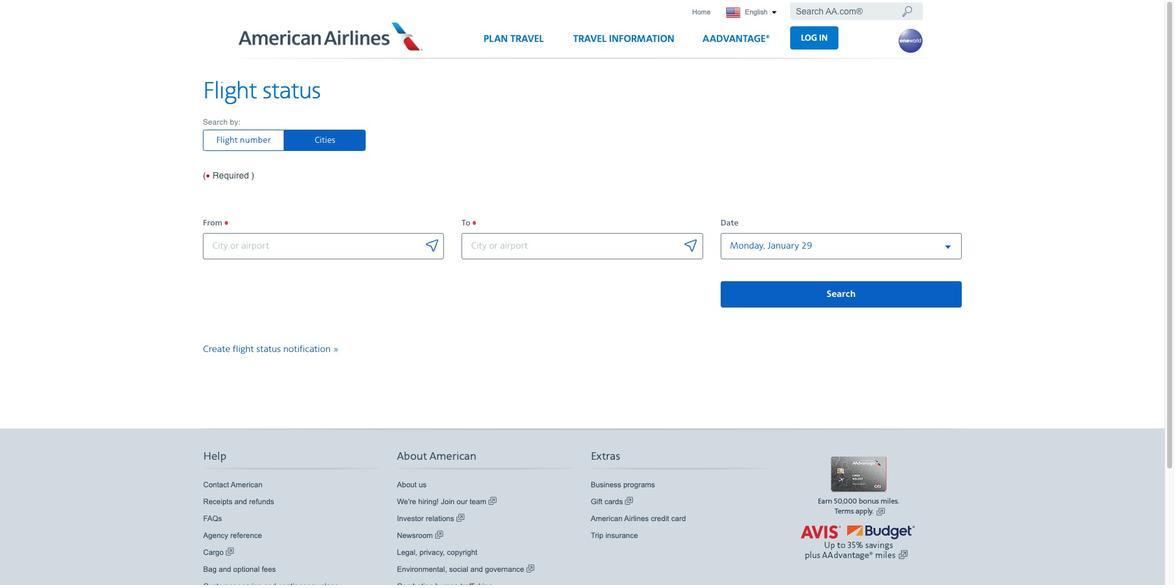 Task type: locate. For each thing, give the bounding box(es) containing it.
american
[[430, 450, 477, 463], [231, 480, 263, 489], [591, 514, 623, 523]]

1 travel from the left
[[511, 33, 544, 45]]

2 vertical spatial american
[[591, 514, 623, 523]]

american for about american
[[430, 450, 477, 463]]

gift cards
[[591, 497, 625, 506]]

american up receipts and refunds
[[231, 480, 263, 489]]

plan travel
[[484, 33, 544, 45]]

contact
[[203, 480, 229, 489]]

newsroom link
[[397, 530, 443, 541]]

newpage image
[[625, 496, 633, 507], [226, 547, 234, 558]]

2 travel from the left
[[573, 33, 607, 45]]

aadvantage®
[[703, 33, 770, 45]]

0 vertical spatial newpage image
[[625, 496, 633, 507]]

american airlines - homepage image
[[238, 22, 424, 51]]

click to change language and/or country / region image
[[772, 11, 777, 14]]

about up about us
[[397, 450, 427, 463]]

newpage image
[[489, 496, 497, 507], [456, 513, 465, 524], [435, 530, 443, 541], [527, 564, 535, 575]]

insurance
[[606, 531, 638, 540]]

trip insurance
[[591, 531, 638, 540]]

travel
[[511, 33, 544, 45], [573, 33, 607, 45]]

and right social
[[471, 565, 483, 574]]

newsroom
[[397, 531, 435, 540]]

and for receipts
[[235, 497, 247, 506]]

us
[[419, 480, 427, 489]]

1 horizontal spatial newpage image
[[625, 496, 633, 507]]

investor relations link
[[397, 513, 465, 524]]

travel right the plan
[[511, 33, 544, 45]]

american inside 'link'
[[591, 514, 623, 523]]

newpage image for investor relations
[[456, 513, 465, 524]]

american down gift cards
[[591, 514, 623, 523]]

legal,
[[397, 548, 418, 557]]

american airlines credit card
[[591, 514, 686, 523]]

reference
[[230, 531, 262, 540]]

agency reference link
[[203, 530, 262, 541]]

newpage image right team
[[489, 496, 497, 507]]

refunds
[[249, 497, 274, 506]]

in
[[819, 32, 828, 43]]

1 horizontal spatial american
[[430, 450, 477, 463]]

aadvantage® button
[[691, 28, 781, 58]]

about left "us" on the left of the page
[[397, 480, 417, 489]]

newpage image right cards
[[625, 496, 633, 507]]

newpage image down agency reference link
[[226, 547, 234, 558]]

newpage image down the relations
[[435, 530, 443, 541]]

flight status
[[203, 77, 321, 106]]

trip
[[591, 531, 604, 540]]

0 vertical spatial about
[[397, 450, 427, 463]]

faqs
[[203, 514, 222, 523]]

help
[[203, 450, 227, 463]]

about
[[397, 450, 427, 463], [397, 480, 417, 489]]

travel left information
[[573, 33, 607, 45]]

agency reference
[[203, 531, 262, 540]]

home link
[[689, 4, 715, 21]]

save up to 35% with avis and budget. opens another site in a new window that may not meet accessibility guidelines image
[[785, 523, 933, 560]]

1 vertical spatial american
[[231, 480, 263, 489]]

0 horizontal spatial and
[[219, 565, 231, 574]]

oneworld link opens in a new window image
[[898, 28, 923, 53]]

1 horizontal spatial travel
[[573, 33, 607, 45]]

american for contact american
[[231, 480, 263, 489]]

environmental,
[[397, 565, 447, 574]]

0 horizontal spatial american
[[231, 480, 263, 489]]

card
[[671, 514, 686, 523]]

investor
[[397, 514, 424, 523]]

2 about from the top
[[397, 480, 417, 489]]

we're
[[397, 497, 416, 506]]

log in
[[801, 32, 828, 43]]

american up join
[[430, 450, 477, 463]]

0 horizontal spatial travel
[[511, 33, 544, 45]]

governance
[[485, 565, 524, 574]]

airlines
[[624, 514, 649, 523]]

hiring!
[[418, 497, 439, 506]]

log in link
[[791, 26, 839, 49]]

about american
[[397, 450, 477, 463]]

receipts
[[203, 497, 233, 506]]

environmental, social and governance
[[397, 565, 527, 574]]

and down contact american
[[235, 497, 247, 506]]

and
[[235, 497, 247, 506], [219, 565, 231, 574], [471, 565, 483, 574]]

2 horizontal spatial american
[[591, 514, 623, 523]]

citi / aadvantage credit card. opens another site in a new window that may not meet accessibility guidelines. image
[[785, 456, 933, 520]]

1 vertical spatial about
[[397, 480, 417, 489]]

information
[[609, 33, 675, 45]]

legal, privacy, copyright link
[[397, 547, 478, 558]]

2 horizontal spatial and
[[471, 565, 483, 574]]

0 horizontal spatial newpage image
[[226, 547, 234, 558]]

plan
[[484, 33, 508, 45]]

1 horizontal spatial and
[[235, 497, 247, 506]]

1 about from the top
[[397, 450, 427, 463]]

newpage image right governance
[[527, 564, 535, 575]]

copyright
[[447, 548, 478, 557]]

newpage image for we're hiring! join our team
[[489, 496, 497, 507]]

1 vertical spatial newpage image
[[226, 547, 234, 558]]

and right bag
[[219, 565, 231, 574]]

newpage image down our on the bottom left of page
[[456, 513, 465, 524]]

0 vertical spatial american
[[430, 450, 477, 463]]

home
[[692, 8, 711, 16]]

cargo
[[203, 548, 226, 557]]

investor relations
[[397, 514, 456, 523]]

cards
[[605, 497, 623, 506]]



Task type: vqa. For each thing, say whether or not it's contained in the screenshot.
hiring!
yes



Task type: describe. For each thing, give the bounding box(es) containing it.
gift cards link
[[591, 496, 633, 507]]

team
[[470, 497, 486, 506]]

business programs link
[[591, 479, 655, 490]]

american airlines credit card link
[[591, 513, 686, 524]]

and for bag
[[219, 565, 231, 574]]

newpage image for newsroom
[[435, 530, 443, 541]]

trip insurance link
[[591, 530, 638, 541]]

relations
[[426, 514, 454, 523]]

receipts and refunds
[[203, 497, 274, 506]]

privacy,
[[420, 548, 445, 557]]

contact american link
[[203, 479, 263, 490]]

Search AA.com® search field
[[790, 3, 923, 20]]

extras
[[591, 450, 620, 463]]

main navigation navigation
[[472, 26, 839, 58]]

agency
[[203, 531, 228, 540]]

log
[[801, 32, 817, 43]]

english link
[[720, 4, 783, 22]]

about for about us
[[397, 480, 417, 489]]

newpage image for gift cards
[[625, 496, 633, 507]]

we're hiring! join our team link
[[397, 496, 497, 507]]

optional
[[233, 565, 260, 574]]

gift
[[591, 497, 603, 506]]

fees
[[262, 565, 276, 574]]

about us link
[[397, 479, 427, 490]]

about for about american
[[397, 450, 427, 463]]

bag
[[203, 565, 217, 574]]

about us
[[397, 480, 427, 489]]

legal, privacy, copyright
[[397, 548, 478, 557]]

status
[[263, 77, 321, 106]]

we're hiring! join our team
[[397, 497, 489, 506]]

environmental, social and governance link
[[397, 564, 535, 575]]

cargo link
[[203, 547, 234, 558]]

business
[[591, 480, 621, 489]]

travel inside 'dropdown button'
[[511, 33, 544, 45]]

faqs link
[[203, 513, 222, 524]]

newpage image for environmental, social and governance
[[527, 564, 535, 575]]

credit
[[651, 514, 669, 523]]

our
[[457, 497, 468, 506]]

receipts and refunds link
[[203, 496, 274, 507]]

travel information button
[[562, 28, 686, 58]]

flight
[[203, 77, 257, 106]]

join
[[441, 497, 455, 506]]

programs
[[623, 480, 655, 489]]

social
[[449, 565, 468, 574]]

business programs
[[591, 480, 655, 489]]

english
[[743, 8, 770, 16]]

travel information
[[573, 33, 675, 45]]

bag and optional fees
[[203, 565, 276, 574]]

bag and optional fees link
[[203, 564, 276, 575]]

18 image
[[902, 5, 913, 18]]

contact american
[[203, 480, 263, 489]]

newpage image for cargo
[[226, 547, 234, 558]]

travel inside dropdown button
[[573, 33, 607, 45]]

plan travel button
[[472, 28, 555, 58]]



